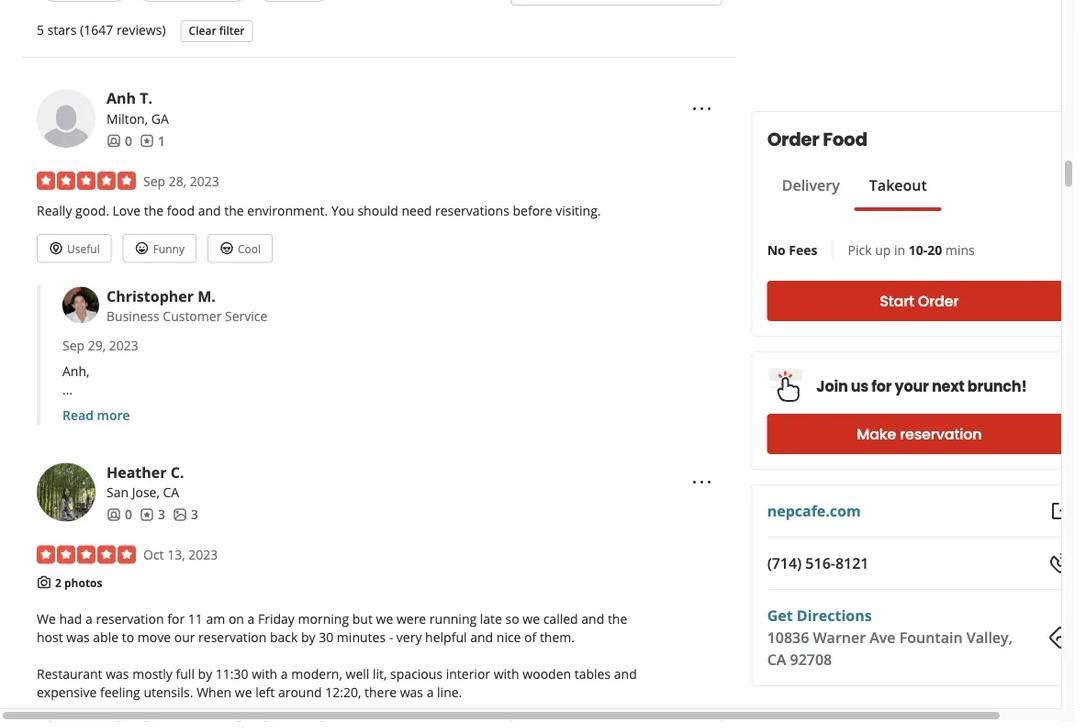 Task type: locate. For each thing, give the bounding box(es) containing it.
to left serving
[[341, 436, 353, 454]]

morning
[[298, 610, 349, 627]]

2 friends element from the top
[[107, 505, 132, 524]]

0 vertical spatial sep
[[143, 172, 165, 190]]

5 star rating image
[[37, 172, 136, 190], [37, 546, 136, 564]]

1 vertical spatial need
[[385, 399, 415, 417]]

0 horizontal spatial order
[[767, 127, 819, 152]]

0 vertical spatial 2023
[[190, 172, 219, 190]]

0 horizontal spatial sep
[[62, 337, 85, 354]]

1 vertical spatial food
[[138, 418, 165, 435]]

0 horizontal spatial to
[[122, 628, 134, 646]]

there
[[365, 683, 397, 701]]

1 vertical spatial order
[[918, 291, 959, 312]]

to
[[603, 399, 616, 417], [341, 436, 353, 454], [122, 628, 134, 646]]

1 vertical spatial was
[[106, 665, 129, 683]]

read more
[[62, 407, 130, 424]]

in right up
[[894, 241, 905, 258]]

t.
[[140, 88, 152, 108]]

0 vertical spatial 0
[[125, 132, 132, 149]]

them.
[[540, 628, 575, 646]]

ca down "c."
[[163, 484, 179, 501]]

for up help
[[418, 399, 436, 417]]

tab list containing delivery
[[767, 174, 942, 211]]

the left the kind
[[149, 399, 168, 417]]

food down sep 28, 2023
[[167, 202, 195, 219]]

16 review v2 image down jose,
[[140, 508, 154, 522]]

2 horizontal spatial to
[[603, 399, 616, 417]]

a right had in the left bottom of the page
[[85, 610, 93, 627]]

5 star rating image up good.
[[37, 172, 136, 190]]

reservation down on
[[198, 628, 266, 646]]

0 vertical spatial by
[[301, 628, 315, 646]]

sep for sep 28, 2023
[[143, 172, 165, 190]]

0 horizontal spatial ca
[[163, 484, 179, 501]]

make reservation link
[[767, 414, 1071, 454]]

need up the does
[[385, 399, 415, 417]]

2 photos link
[[55, 575, 102, 590]]

no fees
[[767, 241, 818, 258]]

make
[[857, 424, 896, 445]]

1 horizontal spatial with
[[494, 665, 519, 683]]

0 vertical spatial need
[[402, 202, 432, 219]]

oct 13, 2023
[[143, 546, 218, 564]]

the inside we had a reservation for 11 am on a friday morning but we were running late so we called and the host was able to move our reservation back by 30 minutes - very helpful and nice of them.
[[608, 610, 627, 627]]

milton,
[[107, 110, 148, 127]]

2023 right 28,
[[190, 172, 219, 190]]

2 vertical spatial to
[[122, 628, 134, 646]]

0 vertical spatial ca
[[163, 484, 179, 501]]

nepcafe.com
[[767, 501, 861, 521]]

11
[[188, 610, 203, 627]]

was up feeling
[[106, 665, 129, 683]]

we left left
[[235, 683, 252, 701]]

expensive
[[37, 683, 97, 701]]

2 16 friends v2 image from the top
[[107, 508, 121, 522]]

2 5 star rating image from the top
[[37, 546, 136, 564]]

sep 28, 2023
[[143, 172, 219, 190]]

ca
[[163, 484, 179, 501], [767, 650, 786, 670]]

10836
[[767, 628, 809, 648]]

1 vertical spatial 0
[[125, 506, 132, 523]]

the right "called" at the bottom of page
[[608, 610, 627, 627]]

reservations
[[435, 202, 509, 219]]

1 vertical spatial friends element
[[107, 505, 132, 524]]

get directions 10836 warner ave fountain valley, ca 92708
[[767, 606, 1013, 670]]

ca down "10836"
[[767, 650, 786, 670]]

0 vertical spatial 5 star rating image
[[37, 172, 136, 190]]

so
[[505, 610, 519, 627]]

24 external link v2 image
[[1049, 500, 1071, 522]]

16 review v2 image
[[140, 134, 154, 148], [140, 508, 154, 522]]

you right that
[[677, 399, 700, 417]]

1 horizontal spatial order
[[918, 291, 959, 312]]

with down nice
[[494, 665, 519, 683]]

a down we're
[[522, 418, 529, 435]]

2023 for anh t.
[[190, 172, 219, 190]]

5 star rating image up "photos"
[[37, 546, 136, 564]]

reviews element containing 3
[[140, 505, 165, 524]]

0 horizontal spatial we
[[235, 683, 252, 701]]

hear
[[619, 399, 647, 417]]

0 vertical spatial reviews element
[[140, 131, 165, 150]]

sep left 29,
[[62, 337, 85, 354]]

to up dining
[[603, 399, 616, 417]]

by
[[301, 628, 315, 646], [198, 665, 212, 683]]

16 friends v2 image down milton,
[[107, 134, 121, 148]]

for inside we had a reservation for 11 am on a friday morning but we were running late so we called and the host was able to move our reservation back by 30 minutes - very helpful and nice of them.
[[167, 610, 185, 627]]

16 review v2 image left the '1'
[[140, 134, 154, 148]]

0 vertical spatial food
[[167, 202, 195, 219]]

16 useful v2 image
[[49, 241, 63, 255]]

before
[[513, 202, 552, 219]]

a right on
[[248, 610, 255, 627]]

tab list
[[767, 174, 942, 211]]

0 horizontal spatial you
[[103, 399, 125, 417]]

0 horizontal spatial by
[[198, 665, 212, 683]]

need inside the thank you for the kind words and for highlighting the need for reservations. we're thrilled to hear that you enjoyed our food and ambiance. making a reservation does help in ensuring a seamless dining experience, especially during peak times. we look forward to serving you again soon!
[[385, 399, 415, 417]]

1 vertical spatial in
[[451, 418, 462, 435]]

by right the full
[[198, 665, 212, 683]]

takeout
[[869, 175, 927, 195]]

friends element down san
[[107, 505, 132, 524]]

16 friends v2 image
[[107, 134, 121, 148], [107, 508, 121, 522]]

make reservation
[[857, 424, 982, 445]]

2 16 review v2 image from the top
[[140, 508, 154, 522]]

1 horizontal spatial our
[[174, 628, 195, 646]]

wooden
[[523, 665, 571, 683]]

1 horizontal spatial 3
[[191, 506, 198, 523]]

a
[[307, 418, 315, 435], [522, 418, 529, 435], [85, 610, 93, 627], [248, 610, 255, 627], [281, 665, 288, 683], [427, 683, 434, 701]]

pick
[[848, 241, 872, 258]]

reservations.
[[439, 399, 517, 417]]

reviews element down jose,
[[140, 505, 165, 524]]

and down late
[[470, 628, 493, 646]]

need for the
[[385, 399, 415, 417]]

0 down san
[[125, 506, 132, 523]]

for up making
[[267, 399, 285, 417]]

1 vertical spatial we
[[37, 610, 56, 627]]

order up "delivery"
[[767, 127, 819, 152]]

funny button
[[123, 234, 196, 263]]

lit,
[[373, 665, 387, 683]]

16 friends v2 image down san
[[107, 508, 121, 522]]

we up of
[[523, 610, 540, 627]]

3 right the 16 photos v2
[[191, 506, 198, 523]]

customer
[[163, 308, 222, 325]]

1 horizontal spatial in
[[894, 241, 905, 258]]

well
[[346, 665, 369, 683]]

1 0 from the top
[[125, 132, 132, 149]]

you down the does
[[403, 436, 425, 454]]

need right should
[[402, 202, 432, 219]]

0 horizontal spatial our
[[113, 418, 134, 435]]

1 vertical spatial 16 review v2 image
[[140, 508, 154, 522]]

our up during
[[113, 418, 134, 435]]

2 3 from the left
[[191, 506, 198, 523]]

in right help
[[451, 418, 462, 435]]

28,
[[169, 172, 187, 190]]

photo of heather c. image
[[37, 463, 95, 522]]

0 horizontal spatial we
[[37, 610, 56, 627]]

ensuring
[[466, 418, 518, 435]]

  text field
[[511, 0, 722, 6]]

start order
[[880, 291, 959, 312]]

reviews element
[[140, 131, 165, 150], [140, 505, 165, 524]]

0 horizontal spatial in
[[451, 418, 462, 435]]

(1647
[[80, 21, 113, 38]]

order right start
[[918, 291, 959, 312]]

with
[[252, 665, 277, 683], [494, 665, 519, 683]]

by inside we had a reservation for 11 am on a friday morning but we were running late so we called and the host was able to move our reservation back by 30 minutes - very helpful and nice of them.
[[301, 628, 315, 646]]

especially
[[62, 436, 120, 454]]

2 vertical spatial was
[[400, 683, 423, 701]]

to right able
[[122, 628, 134, 646]]

forward
[[290, 436, 337, 454]]

friends element down milton,
[[107, 131, 132, 150]]

29,
[[88, 337, 106, 354]]

sep for sep 29, 2023
[[62, 337, 85, 354]]

but
[[352, 610, 373, 627]]

0 vertical spatial was
[[66, 628, 90, 646]]

1 horizontal spatial sep
[[143, 172, 165, 190]]

1 reviews element from the top
[[140, 131, 165, 150]]

1 vertical spatial sep
[[62, 337, 85, 354]]

food inside the thank you for the kind words and for highlighting the need for reservations. we're thrilled to hear that you enjoyed our food and ambiance. making a reservation does help in ensuring a seamless dining experience, especially during peak times. we look forward to serving you again soon!
[[138, 418, 165, 435]]

1 horizontal spatial we
[[376, 610, 393, 627]]

cafe
[[91, 491, 117, 509]]

no
[[767, 241, 786, 258]]

we had a reservation for 11 am on a friday morning but we were running late so we called and the host was able to move our reservation back by 30 minutes - very helpful and nice of them.
[[37, 610, 627, 646]]

reviews)
[[116, 21, 166, 38]]

you right thank
[[103, 399, 125, 417]]

13,
[[167, 546, 185, 564]]

with up left
[[252, 665, 277, 683]]

1 16 review v2 image from the top
[[140, 134, 154, 148]]

we up host at the bottom left of the page
[[37, 610, 56, 627]]

we up -
[[376, 610, 393, 627]]

start order button
[[767, 281, 1071, 321]]

0 for anh
[[125, 132, 132, 149]]

ca inside the heather c. san jose, ca
[[163, 484, 179, 501]]

environment.
[[247, 202, 328, 219]]

0 vertical spatial our
[[113, 418, 134, 435]]

for left "11"
[[167, 610, 185, 627]]

0 vertical spatial we
[[238, 436, 258, 454]]

sep left 28,
[[143, 172, 165, 190]]

1 horizontal spatial we
[[238, 436, 258, 454]]

utensils.
[[144, 683, 193, 701]]

spacious
[[390, 665, 443, 683]]

visiting.
[[556, 202, 601, 219]]

and up ambiance.
[[241, 399, 264, 417]]

0 down milton,
[[125, 132, 132, 149]]

0 for heather
[[125, 506, 132, 523]]

order
[[767, 127, 819, 152], [918, 291, 959, 312]]

0 vertical spatial 16 friends v2 image
[[107, 134, 121, 148]]

1 vertical spatial 16 friends v2 image
[[107, 508, 121, 522]]

1 horizontal spatial by
[[301, 628, 315, 646]]

was down the spacious in the bottom left of the page
[[400, 683, 423, 701]]

20
[[928, 241, 942, 258]]

2 0 from the top
[[125, 506, 132, 523]]

24 directions v2 image
[[1049, 627, 1071, 649]]

0 vertical spatial 16 review v2 image
[[140, 134, 154, 148]]

enjoyed
[[62, 418, 110, 435]]

2 reviews element from the top
[[140, 505, 165, 524]]

our inside the thank you for the kind words and for highlighting the need for reservations. we're thrilled to hear that you enjoyed our food and ambiance. making a reservation does help in ensuring a seamless dining experience, especially during peak times. we look forward to serving you again soon!
[[113, 418, 134, 435]]

1 horizontal spatial to
[[341, 436, 353, 454]]

0 vertical spatial friends element
[[107, 131, 132, 150]]

3 inside photos element
[[191, 506, 198, 523]]

2023 right 29,
[[109, 337, 138, 354]]

again
[[428, 436, 461, 454]]

by left 30
[[301, 628, 315, 646]]

reviews element containing 1
[[140, 131, 165, 150]]

2 vertical spatial 2023
[[188, 546, 218, 564]]

reservation up serving
[[318, 418, 386, 435]]

brunch!
[[968, 376, 1027, 397]]

by inside 'restaurant was mostly full by 11:30 with a modern, well lit, spacious interior with wooden tables and expensive feeling utensils. when we left around 12:20, there was a line.'
[[198, 665, 212, 683]]

1 5 star rating image from the top
[[37, 172, 136, 190]]

1 vertical spatial our
[[174, 628, 195, 646]]

0 horizontal spatial food
[[138, 418, 165, 435]]

16 camera v2 image
[[37, 575, 51, 590]]

1 horizontal spatial food
[[167, 202, 195, 219]]

0 horizontal spatial with
[[252, 665, 277, 683]]

1 horizontal spatial ca
[[767, 650, 786, 670]]

and down sep 28, 2023
[[198, 202, 221, 219]]

friends element
[[107, 131, 132, 150], [107, 505, 132, 524]]

1 vertical spatial by
[[198, 665, 212, 683]]

fees
[[789, 241, 818, 258]]

0 vertical spatial to
[[603, 399, 616, 417]]

0
[[125, 132, 132, 149], [125, 506, 132, 523]]

restaurant was mostly full by 11:30 with a modern, well lit, spacious interior with wooden tables and expensive feeling utensils. when we left around 12:20, there was a line.
[[37, 665, 637, 701]]

useful
[[67, 241, 100, 256]]

1 16 friends v2 image from the top
[[107, 134, 121, 148]]

5
[[37, 21, 44, 38]]

friends element for heather c.
[[107, 505, 132, 524]]

16 review v2 image for anh
[[140, 134, 154, 148]]

thrilled
[[558, 399, 600, 417]]

we left "look" at the left bottom of the page
[[238, 436, 258, 454]]

help
[[422, 418, 448, 435]]

2 with from the left
[[494, 665, 519, 683]]

16 review v2 image for heather
[[140, 508, 154, 522]]

1 vertical spatial reviews element
[[140, 505, 165, 524]]

reviews element down ga
[[140, 131, 165, 150]]

reservation inside the thank you for the kind words and for highlighting the need for reservations. we're thrilled to hear that you enjoyed our food and ambiance. making a reservation does help in ensuring a seamless dining experience, especially during peak times. we look forward to serving you again soon!
[[318, 418, 386, 435]]

food up during
[[138, 418, 165, 435]]

photo of christopher m. image
[[62, 287, 99, 324]]

and right tables at the right of page
[[614, 665, 637, 683]]

the up "16 cool v2" image
[[224, 202, 244, 219]]

reservation down the "next"
[[900, 424, 982, 445]]

1 horizontal spatial was
[[106, 665, 129, 683]]

nice
[[497, 628, 521, 646]]

0 horizontal spatial was
[[66, 628, 90, 646]]

0 horizontal spatial 3
[[158, 506, 165, 523]]

should
[[358, 202, 398, 219]]

2023 for heather c.
[[188, 546, 218, 564]]

1 vertical spatial ca
[[767, 650, 786, 670]]

our
[[113, 418, 134, 435], [174, 628, 195, 646]]

1 friends element from the top
[[107, 131, 132, 150]]

1 vertical spatial 5 star rating image
[[37, 546, 136, 564]]

16 friends v2 image for anh
[[107, 134, 121, 148]]

2023 right 13,
[[188, 546, 218, 564]]

really good. love the food and the environment. you should need reservations before visiting.
[[37, 202, 601, 219]]

5 star rating image for heather c.
[[37, 546, 136, 564]]

our down "11"
[[174, 628, 195, 646]]

join us for your next brunch!
[[817, 376, 1027, 397]]

was down had in the left bottom of the page
[[66, 628, 90, 646]]

business
[[107, 308, 159, 325]]

in inside the thank you for the kind words and for highlighting the need for reservations. we're thrilled to hear that you enjoyed our food and ambiance. making a reservation does help in ensuring a seamless dining experience, especially during peak times. we look forward to serving you again soon!
[[451, 418, 462, 435]]

menu image
[[691, 471, 713, 494]]

a up the forward
[[307, 418, 315, 435]]

we inside 'restaurant was mostly full by 11:30 with a modern, well lit, spacious interior with wooden tables and expensive feeling utensils. when we left around 12:20, there was a line.'
[[235, 683, 252, 701]]

0 vertical spatial order
[[767, 127, 819, 152]]

kind
[[172, 399, 197, 417]]

thank
[[62, 399, 99, 417]]

clear
[[189, 23, 216, 38]]

we inside the thank you for the kind words and for highlighting the need for reservations. we're thrilled to hear that you enjoyed our food and ambiance. making a reservation does help in ensuring a seamless dining experience, especially during peak times. we look forward to serving you again soon!
[[238, 436, 258, 454]]

3 left the 16 photos v2
[[158, 506, 165, 523]]

best,
[[62, 473, 92, 490]]



Task type: vqa. For each thing, say whether or not it's contained in the screenshot.
CA to the right
yes



Task type: describe. For each thing, give the bounding box(es) containing it.
order inside button
[[918, 291, 959, 312]]

ca inside the get directions 10836 warner ave fountain valley, ca 92708
[[767, 650, 786, 670]]

minutes
[[337, 628, 386, 646]]

host
[[37, 628, 63, 646]]

service
[[225, 308, 268, 325]]

running
[[430, 610, 477, 627]]

on
[[229, 610, 244, 627]]

start
[[880, 291, 914, 312]]

up
[[875, 241, 891, 258]]

(714) 516-8121
[[767, 554, 869, 573]]

restaurant
[[37, 665, 102, 683]]

photos element
[[173, 505, 198, 524]]

clear filter
[[189, 23, 245, 38]]

am
[[206, 610, 225, 627]]

making
[[260, 418, 304, 435]]

words
[[201, 399, 238, 417]]

24 phone v2 image
[[1049, 553, 1071, 575]]

interior
[[446, 665, 490, 683]]

join
[[817, 376, 848, 397]]

valley,
[[966, 628, 1013, 648]]

92708
[[790, 650, 832, 670]]

peak
[[166, 436, 195, 454]]

nếp
[[62, 491, 87, 509]]

anh t. link
[[107, 88, 152, 108]]

2 horizontal spatial we
[[523, 610, 540, 627]]

soon!
[[464, 436, 497, 454]]

directions
[[797, 606, 872, 626]]

16 funny v2 image
[[135, 241, 149, 255]]

had
[[59, 610, 82, 627]]

of
[[524, 628, 536, 646]]

ga
[[151, 110, 169, 127]]

the up serving
[[362, 399, 381, 417]]

line.
[[437, 683, 462, 701]]

12:20,
[[325, 683, 361, 701]]

a up around
[[281, 665, 288, 683]]

cool button
[[207, 234, 273, 263]]

reservation up move
[[96, 610, 164, 627]]

for right us
[[871, 376, 892, 397]]

christopher m. business customer service
[[107, 286, 268, 325]]

nepcafe.com link
[[767, 501, 861, 521]]

food
[[823, 127, 867, 152]]

tables
[[575, 665, 611, 683]]

get
[[767, 606, 793, 626]]

look
[[261, 436, 286, 454]]

8121
[[835, 554, 869, 573]]

we're
[[520, 399, 554, 417]]

5 star rating image for anh t.
[[37, 172, 136, 190]]

very
[[396, 628, 422, 646]]

our inside we had a reservation for 11 am on a friday morning but we were running late so we called and the host was able to move our reservation back by 30 minutes - very helpful and nice of them.
[[174, 628, 195, 646]]

1 horizontal spatial you
[[403, 436, 425, 454]]

was inside we had a reservation for 11 am on a friday morning but we were running late so we called and the host was able to move our reservation back by 30 minutes - very helpful and nice of them.
[[66, 628, 90, 646]]

to inside we had a reservation for 11 am on a friday morning but we were running late so we called and the host was able to move our reservation back by 30 minutes - very helpful and nice of them.
[[122, 628, 134, 646]]

times.
[[199, 436, 235, 454]]

friends element for anh t.
[[107, 131, 132, 150]]

1 3 from the left
[[158, 506, 165, 523]]

more
[[97, 407, 130, 424]]

m.
[[198, 286, 216, 306]]

left
[[255, 683, 275, 701]]

photos
[[64, 575, 102, 590]]

c.
[[170, 462, 184, 482]]

mins
[[946, 241, 975, 258]]

10-
[[909, 241, 928, 258]]

2 photos
[[55, 575, 102, 590]]

takeout tab panel
[[767, 211, 942, 219]]

friday
[[258, 610, 295, 627]]

2 horizontal spatial was
[[400, 683, 423, 701]]

pick up in 10-20 mins
[[848, 241, 975, 258]]

reviews element for c.
[[140, 505, 165, 524]]

called
[[543, 610, 578, 627]]

and right "called" at the bottom of page
[[581, 610, 604, 627]]

heather
[[107, 462, 167, 482]]

seamless
[[532, 418, 587, 435]]

experience,
[[631, 418, 700, 435]]

your
[[895, 376, 929, 397]]

menu image
[[691, 98, 713, 120]]

back
[[270, 628, 298, 646]]

16 photos v2 image
[[173, 508, 187, 522]]

1 vertical spatial 2023
[[109, 337, 138, 354]]

16 friends v2 image for heather
[[107, 508, 121, 522]]

funny
[[153, 241, 185, 256]]

the right 'love'
[[144, 202, 164, 219]]

1 with from the left
[[252, 665, 277, 683]]

we inside we had a reservation for 11 am on a friday morning but we were running late so we called and the host was able to move our reservation back by 30 minutes - very helpful and nice of them.
[[37, 610, 56, 627]]

and inside 'restaurant was mostly full by 11:30 with a modern, well lit, spacious interior with wooden tables and expensive feeling utensils. when we left around 12:20, there was a line.'
[[614, 665, 637, 683]]

1 vertical spatial to
[[341, 436, 353, 454]]

sep 29, 2023
[[62, 337, 138, 354]]

a left line. in the bottom left of the page
[[427, 683, 434, 701]]

san
[[107, 484, 129, 501]]

reviews element for t.
[[140, 131, 165, 150]]

need for should
[[402, 202, 432, 219]]

highlighting
[[288, 399, 358, 417]]

us
[[851, 376, 869, 397]]

ave
[[870, 628, 896, 648]]

for up during
[[128, 399, 145, 417]]

0 vertical spatial in
[[894, 241, 905, 258]]

get directions link
[[767, 606, 872, 626]]

16 cool v2 image
[[219, 241, 234, 255]]

heather c. link
[[107, 462, 184, 482]]

and up peak
[[169, 418, 192, 435]]

christopher
[[107, 286, 194, 306]]

2 horizontal spatial you
[[677, 399, 700, 417]]

able
[[93, 628, 118, 646]]

you
[[331, 202, 354, 219]]

read more button
[[62, 406, 130, 425]]

mostly
[[132, 665, 172, 683]]

serving
[[356, 436, 400, 454]]

photo of anh t. image
[[37, 89, 95, 148]]

delivery
[[782, 175, 840, 195]]

1
[[158, 132, 165, 149]]

30
[[319, 628, 333, 646]]

2
[[55, 575, 61, 590]]

stars
[[47, 21, 77, 38]]



